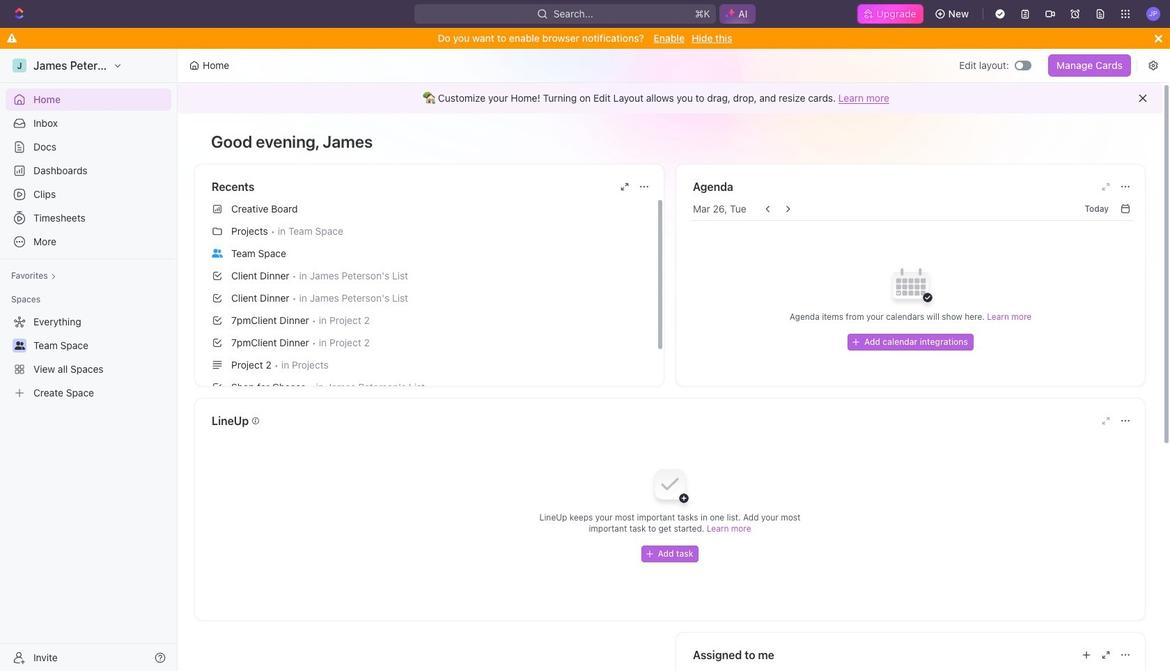 Task type: locate. For each thing, give the bounding box(es) containing it.
tree inside sidebar navigation
[[6, 311, 171, 404]]

james peterson's workspace, , element
[[13, 59, 26, 72]]

1 vertical spatial user group image
[[14, 341, 25, 350]]

alert
[[178, 83, 1163, 114]]

0 vertical spatial user group image
[[212, 249, 223, 258]]

sidebar navigation
[[0, 49, 181, 671]]

0 horizontal spatial user group image
[[14, 341, 25, 350]]

tree
[[6, 311, 171, 404]]

user group image
[[212, 249, 223, 258], [14, 341, 25, 350]]



Task type: vqa. For each thing, say whether or not it's contained in the screenshot.
backup
no



Task type: describe. For each thing, give the bounding box(es) containing it.
user group image inside tree
[[14, 341, 25, 350]]

1 horizontal spatial user group image
[[212, 249, 223, 258]]



